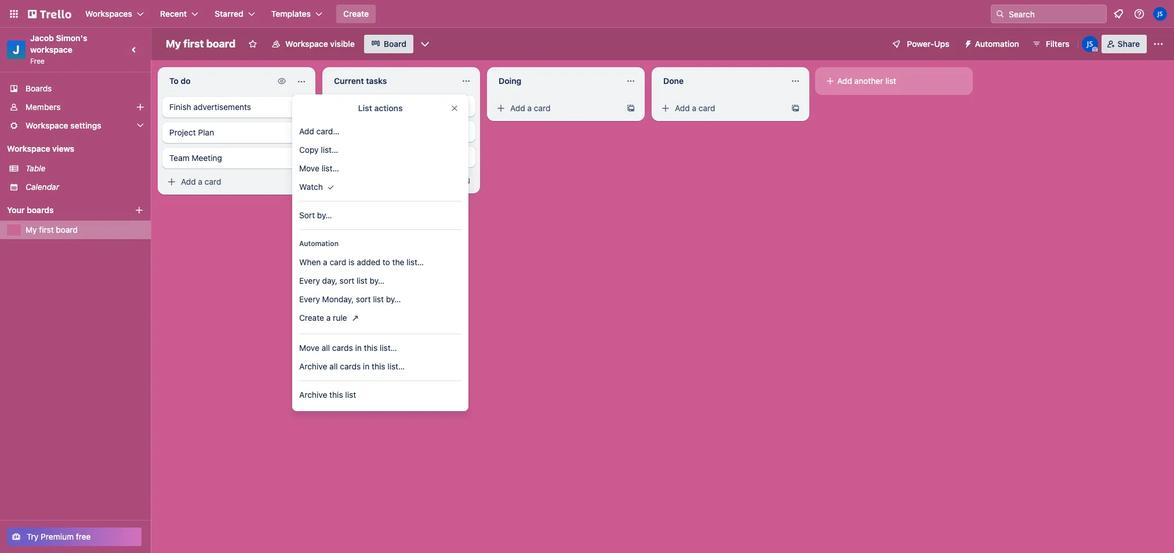 Task type: locate. For each thing, give the bounding box(es) containing it.
list inside 'link'
[[357, 276, 368, 286]]

1 horizontal spatial finish advertisements
[[334, 101, 416, 111]]

add a card for doing 'text box'
[[510, 103, 551, 113]]

1 vertical spatial my first board
[[26, 225, 78, 235]]

copy list…
[[299, 145, 338, 155]]

archive all cards in this list…
[[299, 362, 405, 372]]

1 horizontal spatial first
[[183, 38, 204, 50]]

0 horizontal spatial board
[[56, 225, 78, 235]]

move down "create a rule"
[[299, 343, 320, 353]]

2 horizontal spatial by…
[[386, 295, 401, 304]]

0 horizontal spatial create
[[299, 313, 324, 323]]

every for every day, sort list by…
[[299, 276, 320, 286]]

this
[[364, 343, 378, 353], [372, 362, 385, 372], [329, 390, 343, 400]]

table
[[26, 164, 45, 173]]

project plan for current tasks text box on the left top of the page team meeting link
[[334, 126, 379, 136]]

starred
[[215, 9, 243, 19]]

card
[[534, 103, 551, 113], [699, 103, 715, 113], [205, 177, 221, 187], [330, 257, 346, 267]]

sm image inside add another list link
[[825, 75, 836, 87]]

first down boards at the top left
[[39, 225, 54, 235]]

create inside create button
[[343, 9, 369, 19]]

board down "starred"
[[206, 38, 236, 50]]

board down your boards with 1 items element at left top
[[56, 225, 78, 235]]

this for move all cards in this list…
[[364, 343, 378, 353]]

sort down every day, sort list by… 'link'
[[356, 295, 371, 304]]

move down copy
[[299, 164, 320, 173]]

workspace inside button
[[285, 39, 328, 49]]

0 vertical spatial create
[[343, 9, 369, 19]]

list… right 'the'
[[407, 257, 424, 267]]

0 vertical spatial my first board
[[166, 38, 236, 50]]

automation button
[[959, 35, 1026, 53]]

cards for move
[[332, 343, 353, 353]]

project
[[334, 126, 361, 136], [169, 128, 196, 137]]

workspace visible button
[[265, 35, 362, 53]]

every down 'when'
[[299, 276, 320, 286]]

To do text field
[[162, 72, 271, 90]]

archive up archive this list
[[299, 362, 327, 372]]

try premium free button
[[7, 528, 142, 547]]

finish for current tasks text box on the left top of the page
[[334, 101, 356, 111]]

list… down the card…
[[321, 145, 338, 155]]

project plan link down 'actions'
[[327, 121, 476, 142]]

0 vertical spatial move
[[299, 164, 320, 173]]

archive inside archive all cards in this list… link
[[299, 362, 327, 372]]

in up archive all cards in this list… at the left of the page
[[355, 343, 362, 353]]

my down the your boards
[[26, 225, 37, 235]]

2 horizontal spatial create from template… image
[[791, 104, 800, 113]]

move
[[299, 164, 320, 173], [299, 343, 320, 353]]

1 vertical spatial workspace
[[26, 121, 68, 130]]

workspace inside dropdown button
[[26, 121, 68, 130]]

1 horizontal spatial plan
[[363, 126, 379, 136]]

finish down to do text box
[[169, 102, 191, 112]]

team
[[334, 152, 354, 162], [169, 153, 190, 163]]

finish advertisements down to do text box
[[169, 102, 251, 112]]

move all cards in this list…
[[299, 343, 397, 353]]

1 horizontal spatial team meeting link
[[327, 147, 476, 168]]

1 horizontal spatial team
[[334, 152, 354, 162]]

1 vertical spatial all
[[329, 362, 338, 372]]

project plan link down to do text box
[[162, 122, 311, 143]]

2 move from the top
[[299, 343, 320, 353]]

0 vertical spatial sort
[[340, 276, 354, 286]]

cards up archive all cards in this list… at the left of the page
[[332, 343, 353, 353]]

my first board down your boards with 1 items element at left top
[[26, 225, 78, 235]]

cards down move all cards in this list…
[[340, 362, 361, 372]]

1 vertical spatial every
[[299, 295, 320, 304]]

a for the leftmost add a card link
[[198, 177, 202, 187]]

0 vertical spatial by…
[[317, 211, 332, 220]]

0 horizontal spatial finish advertisements link
[[162, 97, 311, 118]]

templates
[[271, 9, 311, 19]]

add another list
[[837, 76, 897, 86]]

by… for day,
[[370, 276, 385, 286]]

add a card link
[[492, 100, 622, 117], [656, 100, 786, 117], [162, 174, 292, 190]]

list…
[[321, 145, 338, 155], [322, 164, 339, 173], [407, 257, 424, 267], [380, 343, 397, 353], [388, 362, 405, 372]]

my first board down recent popup button
[[166, 38, 236, 50]]

0 horizontal spatial finish
[[169, 102, 191, 112]]

this member is an admin of this board. image
[[1092, 47, 1098, 52]]

1 vertical spatial automation
[[299, 240, 339, 248]]

archive inside 'archive this list' link
[[299, 390, 327, 400]]

1 horizontal spatial board
[[206, 38, 236, 50]]

team meeting for team meeting link related to to do text box
[[169, 153, 222, 163]]

0 horizontal spatial add a card
[[181, 177, 221, 187]]

project plan down to do text box
[[169, 128, 214, 137]]

1 horizontal spatial advertisements
[[358, 101, 416, 111]]

jacob simon's workspace free
[[30, 33, 89, 66]]

workspace for workspace visible
[[285, 39, 328, 49]]

meeting for team meeting link related to to do text box
[[192, 153, 222, 163]]

by…
[[317, 211, 332, 220], [370, 276, 385, 286], [386, 295, 401, 304]]

project plan
[[334, 126, 379, 136], [169, 128, 214, 137]]

1 vertical spatial my
[[26, 225, 37, 235]]

every inside 'link'
[[299, 276, 320, 286]]

power-ups button
[[884, 35, 957, 53]]

workspace
[[30, 45, 72, 55]]

every up "create a rule"
[[299, 295, 320, 304]]

sm image
[[959, 35, 975, 51], [660, 103, 672, 114], [331, 175, 342, 187], [166, 176, 177, 188]]

0 horizontal spatial finish advertisements
[[169, 102, 251, 112]]

this down archive all cards in this list… at the left of the page
[[329, 390, 343, 400]]

0 horizontal spatial project plan
[[169, 128, 214, 137]]

1 horizontal spatial team meeting
[[334, 152, 387, 162]]

1 vertical spatial archive
[[299, 390, 327, 400]]

by… inside 'link'
[[370, 276, 385, 286]]

1 horizontal spatial by…
[[370, 276, 385, 286]]

automation down search icon
[[975, 39, 1019, 49]]

project plan link
[[327, 121, 476, 142], [162, 122, 311, 143]]

0 notifications image
[[1112, 7, 1126, 21]]

0 horizontal spatial my
[[26, 225, 37, 235]]

project for finish advertisements link for to do text box
[[169, 128, 196, 137]]

back to home image
[[28, 5, 71, 23]]

all down move all cards in this list…
[[329, 362, 338, 372]]

0 horizontal spatial plan
[[198, 128, 214, 137]]

when
[[299, 257, 321, 267]]

copy list… link
[[292, 141, 469, 159]]

1 horizontal spatial project
[[334, 126, 361, 136]]

team meeting link for current tasks text box on the left top of the page
[[327, 147, 476, 168]]

plan for finish advertisements link for to do text box
[[198, 128, 214, 137]]

team meeting link
[[327, 147, 476, 168], [162, 148, 311, 169]]

1 vertical spatial sort
[[356, 295, 371, 304]]

plan
[[363, 126, 379, 136], [198, 128, 214, 137]]

list down when a card is added to the list…
[[357, 276, 368, 286]]

try
[[27, 532, 39, 542]]

1 horizontal spatial automation
[[975, 39, 1019, 49]]

create from template… image
[[626, 104, 636, 113], [791, 104, 800, 113], [297, 177, 306, 187]]

2 horizontal spatial add a card
[[675, 103, 715, 113]]

1 horizontal spatial my first board
[[166, 38, 236, 50]]

premium
[[41, 532, 74, 542]]

project plan down list
[[334, 126, 379, 136]]

0 vertical spatial first
[[183, 38, 204, 50]]

1 horizontal spatial finish
[[334, 101, 356, 111]]

list… down move all cards in this list… link
[[388, 362, 405, 372]]

all
[[322, 343, 330, 353], [329, 362, 338, 372]]

archive this list link
[[292, 386, 469, 405]]

when a card is added to the list… link
[[292, 253, 469, 272]]

every monday, sort list by… link
[[292, 291, 469, 309]]

0 vertical spatial in
[[355, 343, 362, 353]]

0 vertical spatial every
[[299, 276, 320, 286]]

1 horizontal spatial my
[[166, 38, 181, 50]]

0 horizontal spatial add a card link
[[162, 174, 292, 190]]

this down move all cards in this list… link
[[372, 362, 385, 372]]

0 vertical spatial automation
[[975, 39, 1019, 49]]

create up visible
[[343, 9, 369, 19]]

a
[[527, 103, 532, 113], [692, 103, 697, 113], [198, 177, 202, 187], [323, 257, 328, 267], [326, 313, 331, 323]]

jacob simon (jacobsimon16) image
[[1082, 36, 1098, 52]]

1 vertical spatial create
[[299, 313, 324, 323]]

my
[[166, 38, 181, 50], [26, 225, 37, 235]]

advertisements down to do text box
[[193, 102, 251, 112]]

create from template… image
[[462, 176, 471, 186]]

archive down archive all cards in this list… at the left of the page
[[299, 390, 327, 400]]

0 vertical spatial all
[[322, 343, 330, 353]]

0 horizontal spatial advertisements
[[193, 102, 251, 112]]

share button
[[1102, 35, 1147, 53]]

add a card
[[510, 103, 551, 113], [675, 103, 715, 113], [181, 177, 221, 187]]

add for add a card link for done text box
[[675, 103, 690, 113]]

plan down to do text box
[[198, 128, 214, 137]]

every for every monday, sort list by…
[[299, 295, 320, 304]]

0 horizontal spatial meeting
[[192, 153, 222, 163]]

0 horizontal spatial team
[[169, 153, 190, 163]]

0 vertical spatial archive
[[299, 362, 327, 372]]

all down "create a rule"
[[322, 343, 330, 353]]

finish advertisements link for current tasks text box on the left top of the page
[[327, 96, 476, 117]]

every
[[299, 276, 320, 286], [299, 295, 320, 304]]

1 horizontal spatial add a card
[[510, 103, 551, 113]]

every monday, sort list by…
[[299, 295, 401, 304]]

0 vertical spatial workspace
[[285, 39, 328, 49]]

sm image
[[276, 75, 288, 87], [825, 75, 836, 87], [495, 103, 507, 114], [325, 182, 337, 193]]

by… down when a card is added to the list… link
[[370, 276, 385, 286]]

my down recent
[[166, 38, 181, 50]]

automation
[[975, 39, 1019, 49], [299, 240, 339, 248]]

meeting
[[356, 152, 387, 162], [192, 153, 222, 163]]

advertisements for current tasks text box on the left top of the page
[[358, 101, 416, 111]]

2 horizontal spatial add a card link
[[656, 100, 786, 117]]

2 vertical spatial by…
[[386, 295, 401, 304]]

to
[[383, 257, 390, 267]]

my inside text field
[[166, 38, 181, 50]]

create inside create a rule link
[[299, 313, 324, 323]]

0 horizontal spatial in
[[355, 343, 362, 353]]

this for archive all cards in this list…
[[372, 362, 385, 372]]

your boards
[[7, 205, 54, 215]]

this up archive all cards in this list… link
[[364, 343, 378, 353]]

0 horizontal spatial create from template… image
[[297, 177, 306, 187]]

finish advertisements link down current tasks text box on the left top of the page
[[327, 96, 476, 117]]

finish advertisements link down to do text box
[[162, 97, 311, 118]]

finish
[[334, 101, 356, 111], [169, 102, 191, 112]]

2 vertical spatial workspace
[[7, 144, 50, 154]]

2 every from the top
[[299, 295, 320, 304]]

1 vertical spatial board
[[56, 225, 78, 235]]

finish left list
[[334, 101, 356, 111]]

by… inside "link"
[[317, 211, 332, 220]]

0 vertical spatial board
[[206, 38, 236, 50]]

0 horizontal spatial sort
[[340, 276, 354, 286]]

1 horizontal spatial project plan link
[[327, 121, 476, 142]]

views
[[52, 144, 74, 154]]

0 vertical spatial this
[[364, 343, 378, 353]]

finish advertisements for finish advertisements link for to do text box
[[169, 102, 251, 112]]

0 horizontal spatial team meeting
[[169, 153, 222, 163]]

1 horizontal spatial add a card link
[[492, 100, 622, 117]]

0 horizontal spatial my first board
[[26, 225, 78, 235]]

0 horizontal spatial project
[[169, 128, 196, 137]]

project for current tasks text box on the left top of the page finish advertisements link
[[334, 126, 361, 136]]

1 vertical spatial in
[[363, 362, 370, 372]]

create from template… image for add a card link corresponding to doing 'text box'
[[626, 104, 636, 113]]

finish advertisements up add card… link
[[334, 101, 416, 111]]

advertisements down current tasks text box on the left top of the page
[[358, 101, 416, 111]]

workspace
[[285, 39, 328, 49], [26, 121, 68, 130], [7, 144, 50, 154]]

add
[[837, 76, 852, 86], [510, 103, 525, 113], [675, 103, 690, 113], [299, 126, 314, 136], [181, 177, 196, 187]]

free
[[30, 57, 45, 66]]

1 horizontal spatial meeting
[[356, 152, 387, 162]]

filters
[[1046, 39, 1070, 49]]

1 horizontal spatial sort
[[356, 295, 371, 304]]

0 horizontal spatial project plan link
[[162, 122, 311, 143]]

by… down every day, sort list by… 'link'
[[386, 295, 401, 304]]

sort inside 'link'
[[340, 276, 354, 286]]

archive this list
[[299, 390, 356, 400]]

1 horizontal spatial create from template… image
[[626, 104, 636, 113]]

0 vertical spatial my
[[166, 38, 181, 50]]

create for create a rule
[[299, 313, 324, 323]]

1 move from the top
[[299, 164, 320, 173]]

1 horizontal spatial finish advertisements link
[[327, 96, 476, 117]]

move for move all cards in this list…
[[299, 343, 320, 353]]

0 horizontal spatial by…
[[317, 211, 332, 220]]

1 vertical spatial cards
[[340, 362, 361, 372]]

1 vertical spatial by…
[[370, 276, 385, 286]]

workspaces
[[85, 9, 132, 19]]

team meeting link for to do text box
[[162, 148, 311, 169]]

advertisements for to do text box
[[193, 102, 251, 112]]

Current tasks text field
[[327, 72, 455, 90]]

first down recent popup button
[[183, 38, 204, 50]]

board
[[206, 38, 236, 50], [56, 225, 78, 235]]

in down move all cards in this list… link
[[363, 362, 370, 372]]

1 horizontal spatial create
[[343, 9, 369, 19]]

workspaces button
[[78, 5, 151, 23]]

0 vertical spatial cards
[[332, 343, 353, 353]]

1 vertical spatial this
[[372, 362, 385, 372]]

finish advertisements link
[[327, 96, 476, 117], [162, 97, 311, 118]]

watch
[[299, 182, 325, 192]]

cards
[[332, 343, 353, 353], [340, 362, 361, 372]]

Search field
[[1005, 5, 1107, 23]]

0 horizontal spatial team meeting link
[[162, 148, 311, 169]]

automation up 'when'
[[299, 240, 339, 248]]

list
[[886, 76, 897, 86], [357, 276, 368, 286], [373, 295, 384, 304], [345, 390, 356, 400]]

sort right the day,
[[340, 276, 354, 286]]

list… down the copy list…
[[322, 164, 339, 173]]

0 horizontal spatial automation
[[299, 240, 339, 248]]

plan for current tasks text box on the left top of the page finish advertisements link
[[363, 126, 379, 136]]

workspace down "templates" popup button
[[285, 39, 328, 49]]

by… right sort
[[317, 211, 332, 220]]

team for team meeting link related to to do text box
[[169, 153, 190, 163]]

1 horizontal spatial in
[[363, 362, 370, 372]]

move list…
[[299, 164, 339, 173]]

sm image inside automation button
[[959, 35, 975, 51]]

2 archive from the top
[[299, 390, 327, 400]]

workspace up the table
[[7, 144, 50, 154]]

workspace down members
[[26, 121, 68, 130]]

plan up copy list… link
[[363, 126, 379, 136]]

1 horizontal spatial project plan
[[334, 126, 379, 136]]

1 vertical spatial move
[[299, 343, 320, 353]]

sort for day,
[[340, 276, 354, 286]]

star or unstar board image
[[248, 39, 258, 49]]

sort
[[340, 276, 354, 286], [356, 295, 371, 304]]

1 every from the top
[[299, 276, 320, 286]]

advertisements
[[358, 101, 416, 111], [193, 102, 251, 112]]

workspace views
[[7, 144, 74, 154]]

1 archive from the top
[[299, 362, 327, 372]]

1 vertical spatial first
[[39, 225, 54, 235]]

create left the rule
[[299, 313, 324, 323]]

first inside text field
[[183, 38, 204, 50]]



Task type: describe. For each thing, give the bounding box(es) containing it.
members
[[26, 102, 61, 112]]

jacob
[[30, 33, 54, 43]]

table link
[[26, 163, 144, 175]]

a for add a card link corresponding to doing 'text box'
[[527, 103, 532, 113]]

cards for archive
[[340, 362, 361, 372]]

workspace for workspace views
[[7, 144, 50, 154]]

add a card for done text box
[[675, 103, 715, 113]]

project plan link for to do text box
[[162, 122, 311, 143]]

add for the leftmost add a card link
[[181, 177, 196, 187]]

power-ups
[[907, 39, 950, 49]]

another
[[855, 76, 883, 86]]

add a card link for doing 'text box'
[[492, 100, 622, 117]]

list
[[358, 103, 372, 113]]

create a rule
[[299, 313, 347, 323]]

team meeting for current tasks text box on the left top of the page team meeting link
[[334, 152, 387, 162]]

my first board inside my first board link
[[26, 225, 78, 235]]

project plan for team meeting link related to to do text box
[[169, 128, 214, 137]]

boards
[[26, 84, 52, 93]]

every day, sort list by…
[[299, 276, 385, 286]]

add card… link
[[292, 122, 469, 141]]

every day, sort list by… link
[[292, 272, 469, 291]]

search image
[[996, 9, 1005, 19]]

day,
[[322, 276, 337, 286]]

add card…
[[299, 126, 339, 136]]

power-
[[907, 39, 934, 49]]

the
[[392, 257, 404, 267]]

archive for archive this list
[[299, 390, 327, 400]]

actions
[[374, 103, 403, 113]]

is
[[349, 257, 355, 267]]

recent
[[160, 9, 187, 19]]

workspace visible
[[285, 39, 355, 49]]

ups
[[934, 39, 950, 49]]

simon's
[[56, 33, 87, 43]]

watch link
[[292, 178, 469, 197]]

list actions
[[358, 103, 403, 113]]

sort by…
[[299, 211, 332, 220]]

board
[[384, 39, 407, 49]]

monday,
[[322, 295, 354, 304]]

your boards with 1 items element
[[7, 204, 117, 217]]

Done text field
[[656, 72, 784, 90]]

visible
[[330, 39, 355, 49]]

show menu image
[[1153, 38, 1165, 50]]

Board name text field
[[160, 35, 241, 53]]

move all cards in this list… link
[[292, 339, 469, 358]]

card…
[[316, 126, 339, 136]]

finish advertisements for current tasks text box on the left top of the page finish advertisements link
[[334, 101, 416, 111]]

automation inside automation button
[[975, 39, 1019, 49]]

create for create
[[343, 9, 369, 19]]

sort for monday,
[[356, 295, 371, 304]]

calendar
[[26, 182, 59, 192]]

j link
[[7, 41, 26, 59]]

create from template… image for add a card link for done text box
[[791, 104, 800, 113]]

jacob simon's workspace link
[[30, 33, 89, 55]]

Doing text field
[[492, 72, 619, 90]]

finish for to do text box
[[169, 102, 191, 112]]

templates button
[[264, 5, 329, 23]]

try premium free
[[27, 532, 91, 542]]

boards link
[[0, 79, 151, 98]]

create from template… image for the leftmost add a card link
[[297, 177, 306, 187]]

your
[[7, 205, 25, 215]]

workspace for workspace settings
[[26, 121, 68, 130]]

my first board link
[[26, 224, 144, 236]]

archive all cards in this list… link
[[292, 358, 469, 376]]

when a card is added to the list…
[[299, 257, 424, 267]]

members link
[[0, 98, 151, 117]]

list… up archive all cards in this list… link
[[380, 343, 397, 353]]

a for add a card link for done text box
[[692, 103, 697, 113]]

add another list link
[[820, 72, 968, 90]]

2 vertical spatial this
[[329, 390, 343, 400]]

boards
[[27, 205, 54, 215]]

in for move all cards in this list…
[[355, 343, 362, 353]]

primary element
[[0, 0, 1174, 28]]

all for archive
[[329, 362, 338, 372]]

move for move list…
[[299, 164, 320, 173]]

team for current tasks text box on the left top of the page team meeting link
[[334, 152, 354, 162]]

copy
[[299, 145, 319, 155]]

archive for archive all cards in this list…
[[299, 362, 327, 372]]

project plan link for current tasks text box on the left top of the page
[[327, 121, 476, 142]]

sort
[[299, 211, 315, 220]]

filters button
[[1029, 35, 1073, 53]]

workspace settings button
[[0, 117, 151, 135]]

jacob simon (jacobsimon16) image
[[1153, 7, 1167, 21]]

open information menu image
[[1134, 8, 1145, 20]]

add board image
[[135, 206, 144, 215]]

list right another
[[886, 76, 897, 86]]

add for add a card link corresponding to doing 'text box'
[[510, 103, 525, 113]]

all for move
[[322, 343, 330, 353]]

finish advertisements link for to do text box
[[162, 97, 311, 118]]

workspace navigation collapse icon image
[[126, 42, 143, 58]]

sm image inside "watch" link
[[325, 182, 337, 193]]

move list… link
[[292, 159, 469, 178]]

list down every day, sort list by… 'link'
[[373, 295, 384, 304]]

free
[[76, 532, 91, 542]]

board link
[[364, 35, 413, 53]]

workspace settings
[[26, 121, 101, 130]]

calendar link
[[26, 182, 144, 193]]

add a card link for done text box
[[656, 100, 786, 117]]

added
[[357, 257, 380, 267]]

sort by… link
[[292, 206, 469, 225]]

rule
[[333, 313, 347, 323]]

by… for monday,
[[386, 295, 401, 304]]

create button
[[336, 5, 376, 23]]

meeting for current tasks text box on the left top of the page team meeting link
[[356, 152, 387, 162]]

recent button
[[153, 5, 205, 23]]

create a rule link
[[292, 309, 469, 329]]

in for archive all cards in this list…
[[363, 362, 370, 372]]

0 horizontal spatial first
[[39, 225, 54, 235]]

list down archive all cards in this list… at the left of the page
[[345, 390, 356, 400]]

starred button
[[208, 5, 262, 23]]

settings
[[70, 121, 101, 130]]

share
[[1118, 39, 1140, 49]]

customize views image
[[419, 38, 431, 50]]

my first board inside "my first board" text field
[[166, 38, 236, 50]]

board inside text field
[[206, 38, 236, 50]]

j
[[13, 43, 20, 56]]



Task type: vqa. For each thing, say whether or not it's contained in the screenshot.
board image
no



